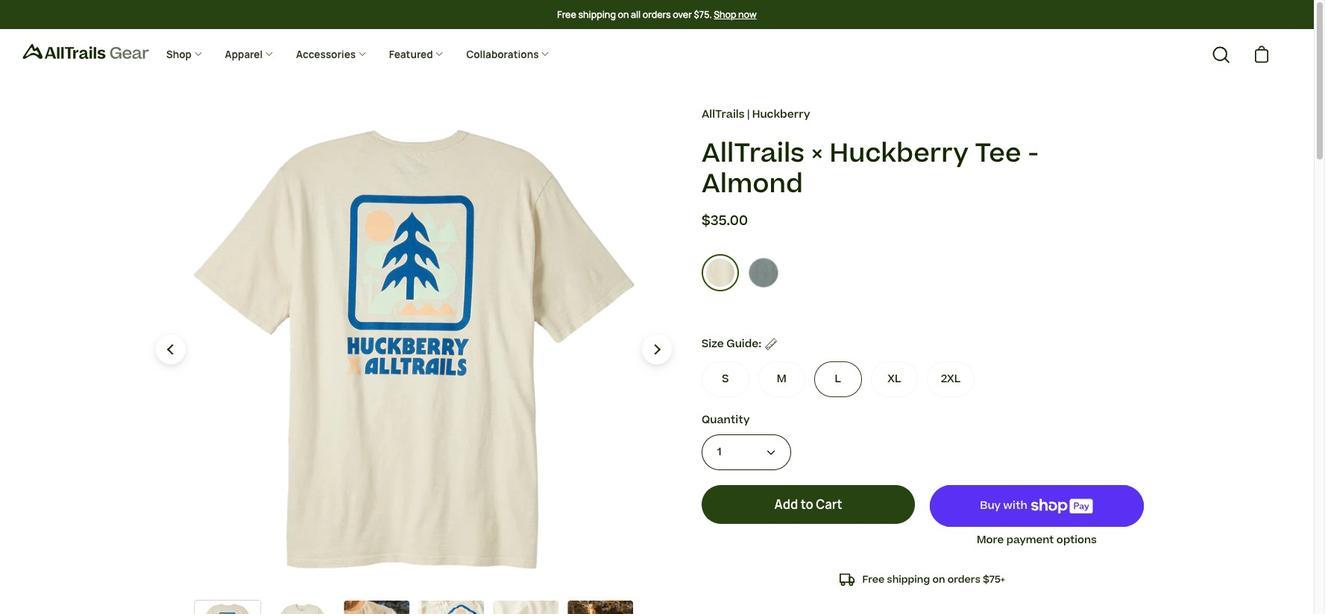 Task type: vqa. For each thing, say whether or not it's contained in the screenshot.
third toggle plus icon from left
yes



Task type: describe. For each thing, give the bounding box(es) containing it.
with
[[1004, 498, 1028, 514]]

options
[[1057, 533, 1097, 548]]

|
[[747, 106, 750, 122]]

toggle plus image for apparel
[[265, 49, 274, 58]]

×
[[811, 135, 823, 172]]

alltrails | huckberry
[[702, 106, 810, 122]]

featured
[[389, 48, 435, 61]]

cart
[[816, 497, 843, 513]]

free shipping on all orders over $75. shop now
[[557, 8, 757, 21]]

size guide: button
[[702, 335, 777, 354]]

more
[[977, 533, 1004, 548]]

apparel link
[[214, 36, 285, 73]]

1 vertical spatial shop
[[166, 48, 194, 61]]

more payment options
[[977, 533, 1097, 548]]

size guide:
[[702, 336, 762, 352]]

$75.
[[694, 8, 712, 21]]

1 vertical spatial orders
[[948, 573, 981, 587]]

apparel
[[225, 48, 265, 61]]

alltrails for alltrails × huckberry tee - almond
[[702, 135, 805, 172]]

gray image
[[749, 258, 779, 288]]

free for free shipping on all orders over $75. shop now
[[557, 8, 576, 21]]

more payment options button
[[930, 531, 1144, 551]]

toggle plus image for shop
[[194, 49, 203, 58]]

almond
[[702, 166, 803, 203]]

on for orders
[[933, 573, 945, 587]]

alltrails × huckberry tee - almond tees huckberry s image
[[170, 106, 657, 593]]

xl
[[888, 371, 901, 387]]

1 button
[[702, 435, 791, 471]]

accessories link
[[285, 36, 378, 73]]



Task type: locate. For each thing, give the bounding box(es) containing it.
1 vertical spatial alltrails
[[702, 135, 805, 172]]

collaborations link
[[455, 36, 561, 73]]

toggle plus image
[[194, 49, 203, 58], [358, 49, 367, 58]]

0 horizontal spatial huckberry
[[752, 106, 810, 122]]

alltrails left |
[[702, 106, 745, 122]]

toggle plus image left 'apparel'
[[194, 49, 203, 58]]

to
[[801, 497, 813, 513]]

add to cart button
[[702, 486, 915, 524]]

free right truck image
[[863, 573, 885, 587]]

1 toggle plus image from the left
[[194, 49, 203, 58]]

0 vertical spatial orders
[[643, 8, 671, 21]]

on for all
[[618, 8, 629, 21]]

2 toggle plus image from the left
[[435, 49, 444, 58]]

shop link
[[155, 36, 214, 73]]

shipping for all
[[578, 8, 616, 21]]

0 horizontal spatial shop
[[166, 48, 194, 61]]

1 vertical spatial shipping
[[887, 573, 930, 587]]

shipping left all
[[578, 8, 616, 21]]

toggle plus image inside apparel link
[[265, 49, 274, 58]]

0 horizontal spatial toggle plus image
[[194, 49, 203, 58]]

all
[[631, 8, 641, 21]]

toggle plus image inside the "accessories" link
[[358, 49, 367, 58]]

1 horizontal spatial toggle plus image
[[435, 49, 444, 58]]

toggle plus image inside shop link
[[194, 49, 203, 58]]

0 vertical spatial on
[[618, 8, 629, 21]]

shipping right truck image
[[887, 573, 930, 587]]

toggle plus image
[[265, 49, 274, 58], [435, 49, 444, 58], [541, 49, 550, 58]]

$35.00
[[702, 211, 748, 231]]

0 horizontal spatial free
[[557, 8, 576, 21]]

huckberry
[[752, 106, 810, 122], [830, 135, 969, 172]]

shop left 'apparel'
[[166, 48, 194, 61]]

alltrails down alltrails | huckberry 'link'
[[702, 135, 805, 172]]

2 alltrails from the top
[[702, 135, 805, 172]]

truck image
[[840, 573, 855, 588]]

payment
[[1007, 533, 1054, 548]]

accessories
[[296, 48, 358, 61]]

1 vertical spatial huckberry
[[830, 135, 969, 172]]

free for free shipping on orders $75+
[[863, 573, 885, 587]]

1 horizontal spatial on
[[933, 573, 945, 587]]

huckberry for ×
[[830, 135, 969, 172]]

alltrails × huckberry tee - almond
[[702, 135, 1039, 203]]

1 horizontal spatial huckberry
[[830, 135, 969, 172]]

quantity
[[702, 413, 750, 428]]

shipping for orders
[[887, 573, 930, 587]]

alltrails for alltrails | huckberry
[[702, 106, 745, 122]]

guide:
[[727, 336, 762, 352]]

huckberry inside 'link'
[[752, 106, 810, 122]]

on left all
[[618, 8, 629, 21]]

shipping
[[578, 8, 616, 21], [887, 573, 930, 587]]

alltrails
[[702, 106, 745, 122], [702, 135, 805, 172]]

0 vertical spatial shop
[[714, 8, 737, 21]]

toggle plus image inside collaborations 'link'
[[541, 49, 550, 58]]

2 toggle plus image from the left
[[358, 49, 367, 58]]

-
[[1028, 135, 1039, 172]]

buy with button
[[930, 486, 1144, 527]]

Gray radio
[[745, 254, 782, 292]]

0 horizontal spatial toggle plus image
[[265, 49, 274, 58]]

1 horizontal spatial free
[[863, 573, 885, 587]]

free left all
[[557, 8, 576, 21]]

orders right all
[[643, 8, 671, 21]]

0 vertical spatial shipping
[[578, 8, 616, 21]]

0 vertical spatial alltrails
[[702, 106, 745, 122]]

free
[[557, 8, 576, 21], [863, 573, 885, 587]]

0 horizontal spatial shipping
[[578, 8, 616, 21]]

Almond radio
[[702, 254, 739, 292]]

0 vertical spatial huckberry
[[752, 106, 810, 122]]

huckberry for |
[[752, 106, 810, 122]]

on
[[618, 8, 629, 21], [933, 573, 945, 587]]

$75+
[[983, 573, 1005, 587]]

tee
[[975, 135, 1021, 172]]

collaborations
[[466, 48, 541, 61]]

0 horizontal spatial orders
[[643, 8, 671, 21]]

shop now link
[[714, 8, 757, 21]]

1 vertical spatial on
[[933, 573, 945, 587]]

size
[[702, 336, 724, 352]]

toggle plus image inside featured link
[[435, 49, 444, 58]]

1 alltrails from the top
[[702, 106, 745, 122]]

free shipping on orders $75+
[[863, 573, 1005, 587]]

0 vertical spatial free
[[557, 8, 576, 21]]

shop
[[714, 8, 737, 21], [166, 48, 194, 61]]

toggle plus image for collaborations
[[541, 49, 550, 58]]

orders
[[643, 8, 671, 21], [948, 573, 981, 587]]

option group
[[702, 254, 1144, 298]]

toggle plus image left featured
[[358, 49, 367, 58]]

0 horizontal spatial on
[[618, 8, 629, 21]]

add
[[775, 497, 798, 513]]

1 horizontal spatial shop
[[714, 8, 737, 21]]

over
[[673, 8, 692, 21]]

buy
[[980, 498, 1001, 514]]

orders left $75+
[[948, 573, 981, 587]]

2 horizontal spatial toggle plus image
[[541, 49, 550, 58]]

1 horizontal spatial shipping
[[887, 573, 930, 587]]

featured link
[[378, 36, 455, 73]]

alltrails | huckberry link
[[702, 106, 810, 123]]

toggle plus image for featured
[[435, 49, 444, 58]]

1 horizontal spatial orders
[[948, 573, 981, 587]]

toggle plus image for accessories
[[358, 49, 367, 58]]

1 vertical spatial free
[[863, 573, 885, 587]]

1
[[717, 445, 722, 460]]

1 toggle plus image from the left
[[265, 49, 274, 58]]

now
[[738, 8, 757, 21]]

2xl
[[941, 371, 961, 387]]

add to cart
[[775, 497, 843, 513]]

alltrails inside alltrails × huckberry tee - almond
[[702, 135, 805, 172]]

s
[[722, 371, 729, 387]]

1 horizontal spatial toggle plus image
[[358, 49, 367, 58]]

3 toggle plus image from the left
[[541, 49, 550, 58]]

on left $75+
[[933, 573, 945, 587]]

almond image
[[706, 258, 735, 288]]

l
[[835, 371, 841, 387]]

shop right $75.
[[714, 8, 737, 21]]

m
[[777, 371, 787, 387]]

buy with
[[980, 498, 1030, 514]]

alltrails inside 'link'
[[702, 106, 745, 122]]

huckberry inside alltrails × huckberry tee - almond
[[830, 135, 969, 172]]



